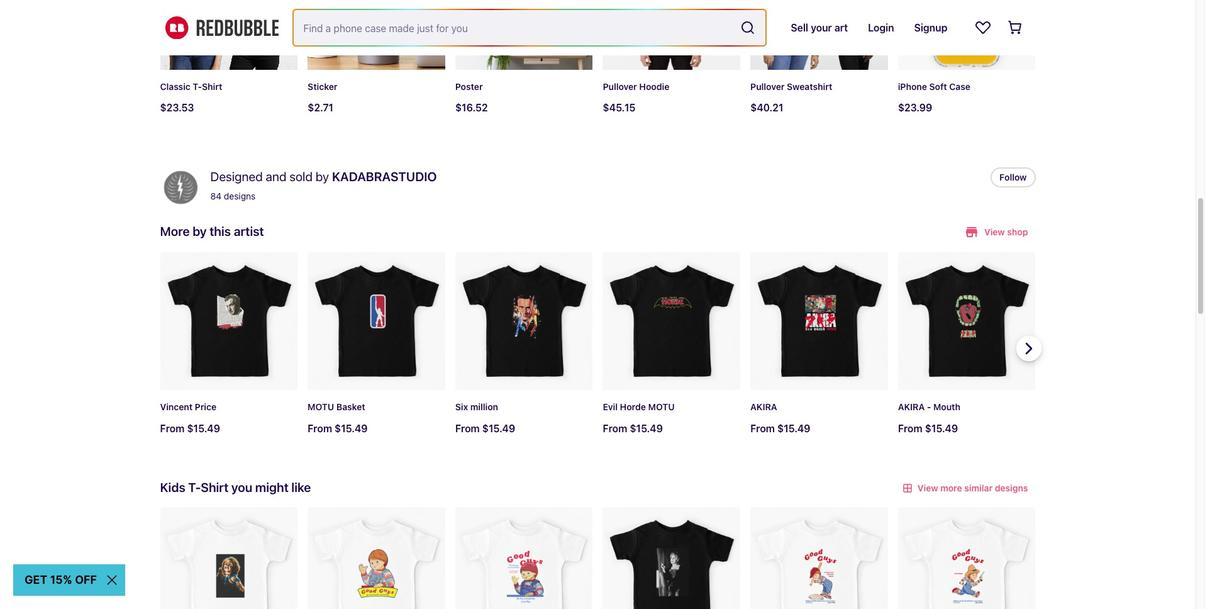 Task type: locate. For each thing, give the bounding box(es) containing it.
1 from from the left
[[160, 423, 185, 434]]

from $15.49
[[160, 423, 220, 434], [308, 423, 368, 434], [455, 423, 516, 434], [603, 423, 663, 434], [751, 423, 811, 434], [898, 423, 958, 434]]

1 $15.49 from the left
[[187, 423, 220, 434]]

2 from $15.49 from the left
[[308, 423, 368, 434]]

mouth
[[934, 402, 961, 412]]

1 vertical spatial by
[[193, 224, 207, 239]]

pullover up $40.21
[[751, 81, 785, 92]]

1 pullover from the left
[[603, 81, 637, 92]]

shirt for kids
[[201, 480, 229, 495]]

3 $15.49 from the left
[[482, 423, 516, 434]]

by right 'sold'
[[316, 170, 329, 184]]

1 vertical spatial t-
[[188, 480, 201, 495]]

artist
[[234, 224, 264, 239]]

item preview, six million designed and sold by kadabrastudio. image
[[455, 253, 593, 390]]

kadabrastudio
[[332, 170, 437, 184]]

0 vertical spatial by
[[316, 170, 329, 184]]

shirt for classic
[[202, 81, 222, 92]]

3 from $15.49 from the left
[[455, 423, 516, 434]]

million
[[471, 402, 498, 412]]

item preview, tiffany valentine (black _amp_ white)   designed and sold by beardedartista. image
[[603, 507, 741, 609]]

motu right horde
[[649, 402, 675, 412]]

2 akira from the left
[[898, 402, 925, 412]]

sold
[[290, 170, 313, 184]]

evil
[[603, 402, 618, 412]]

0 vertical spatial shirt
[[202, 81, 222, 92]]

2 pullover from the left
[[751, 81, 785, 92]]

akira - mouth
[[898, 402, 961, 412]]

3 from from the left
[[455, 423, 480, 434]]

basket
[[337, 402, 365, 412]]

0 horizontal spatial motu
[[308, 402, 334, 412]]

from $15.49 for akira
[[751, 423, 811, 434]]

$45.15
[[603, 102, 636, 114]]

t-
[[193, 81, 202, 92], [188, 480, 201, 495]]

from for vincent price
[[160, 423, 185, 434]]

by left this
[[193, 224, 207, 239]]

6 $15.49 from the left
[[925, 423, 958, 434]]

kadabrastudio link
[[332, 168, 437, 187]]

t- for classic
[[193, 81, 202, 92]]

2 from from the left
[[308, 423, 332, 434]]

akira for akira
[[751, 402, 778, 412]]

item preview, vincent price designed and sold by kadabrastudio. image
[[160, 253, 298, 390]]

t- right kids
[[188, 480, 201, 495]]

pullover up $45.15
[[603, 81, 637, 92]]

4 from from the left
[[603, 423, 628, 434]]

poster
[[455, 81, 483, 92]]

by
[[316, 170, 329, 184], [193, 224, 207, 239]]

1 horizontal spatial pullover
[[751, 81, 785, 92]]

might
[[255, 480, 289, 495]]

0 vertical spatial t-
[[193, 81, 202, 92]]

item preview, pullover sweatshirt designed and sold by kadabrastudio. image
[[751, 0, 888, 70]]

iphone soft case
[[898, 81, 971, 92]]

4 $15.49 from the left
[[630, 423, 663, 434]]

5 from from the left
[[751, 423, 775, 434]]

0 horizontal spatial akira
[[751, 402, 778, 412]]

$15.49 for akira
[[778, 423, 811, 434]]

None field
[[294, 10, 766, 45]]

akira
[[751, 402, 778, 412], [898, 402, 925, 412]]

1 motu from the left
[[308, 402, 334, 412]]

5 $15.49 from the left
[[778, 423, 811, 434]]

5 from $15.49 from the left
[[751, 423, 811, 434]]

6 from from the left
[[898, 423, 923, 434]]

from for akira - mouth
[[898, 423, 923, 434]]

$15.49 for vincent price
[[187, 423, 220, 434]]

6 from $15.49 from the left
[[898, 423, 958, 434]]

redbubble logo image
[[165, 16, 278, 39]]

1 vertical spatial shirt
[[201, 480, 229, 495]]

designed
[[210, 170, 263, 184]]

$15.49
[[187, 423, 220, 434], [335, 423, 368, 434], [482, 423, 516, 434], [630, 423, 663, 434], [778, 423, 811, 434], [925, 423, 958, 434]]

from for akira
[[751, 423, 775, 434]]

1 from $15.49 from the left
[[160, 423, 220, 434]]

1 akira from the left
[[751, 402, 778, 412]]

pullover hoodie
[[603, 81, 670, 92]]

from $15.49 for six million
[[455, 423, 516, 434]]

t- right classic
[[193, 81, 202, 92]]

shirt left you
[[201, 480, 229, 495]]

motu left basket
[[308, 402, 334, 412]]

pullover
[[603, 81, 637, 92], [751, 81, 785, 92]]

shirt right classic
[[202, 81, 222, 92]]

from
[[160, 423, 185, 434], [308, 423, 332, 434], [455, 423, 480, 434], [603, 423, 628, 434], [751, 423, 775, 434], [898, 423, 923, 434]]

item preview, akira designed and sold by kadabrastudio. image
[[751, 253, 888, 390]]

and
[[266, 170, 287, 184]]

item preview, classic t-shirt designed and sold by kadabrastudio. image
[[160, 0, 298, 70]]

motu basket
[[308, 402, 365, 412]]

like
[[292, 480, 311, 495]]

shirt
[[202, 81, 222, 92], [201, 480, 229, 495]]

1 horizontal spatial motu
[[649, 402, 675, 412]]

you
[[231, 480, 252, 495]]

2 $15.49 from the left
[[335, 423, 368, 434]]

$23.53
[[160, 102, 194, 114]]

0 horizontal spatial pullover
[[603, 81, 637, 92]]

1 horizontal spatial akira
[[898, 402, 925, 412]]

motu
[[308, 402, 334, 412], [649, 402, 675, 412]]

item preview, pullover hoodie designed and sold by kadabrastudio. image
[[603, 0, 741, 70]]

from for motu basket
[[308, 423, 332, 434]]

$15.49 for akira - mouth
[[925, 423, 958, 434]]

item preview, sticker designed and sold by kadabrastudio. image
[[308, 0, 445, 70]]

horde
[[620, 402, 646, 412]]

0 horizontal spatial by
[[193, 224, 207, 239]]

4 from $15.49 from the left
[[603, 423, 663, 434]]

six million
[[455, 402, 498, 412]]



Task type: describe. For each thing, give the bounding box(es) containing it.
2 motu from the left
[[649, 402, 675, 412]]

item preview, good guys designed and sold by rigg. image
[[455, 507, 593, 609]]

item preview, motu basket designed and sold by kadabrastudio. image
[[308, 253, 445, 390]]

$2.71
[[308, 102, 334, 114]]

from for six million
[[455, 423, 480, 434]]

pullover sweatshirt
[[751, 81, 833, 92]]

item preview, iphone soft case designed and sold by kadabrastudio. image
[[898, 0, 1036, 70]]

sweatshirt
[[787, 81, 833, 92]]

kids t-shirt you might like
[[160, 480, 311, 495]]

from $15.49 for motu basket
[[308, 423, 368, 434]]

$15.49 for motu basket
[[335, 423, 368, 434]]

vincent price
[[160, 402, 217, 412]]

$15.49 for evil horde motu
[[630, 423, 663, 434]]

classic
[[160, 81, 191, 92]]

price
[[195, 402, 217, 412]]

more
[[160, 224, 190, 239]]

item preview, evil horde motu designed and sold by kadabrastudio. image
[[603, 253, 741, 390]]

t- for kids
[[188, 480, 201, 495]]

six
[[455, 402, 468, 412]]

vincent
[[160, 402, 193, 412]]

$40.21
[[751, 102, 784, 114]]

designed and sold by kadabrastudio
[[210, 170, 437, 184]]

item preview, good guys - child's play - chucky designed and sold by rg-love. image
[[308, 507, 445, 609]]

pullover for $45.15
[[603, 81, 637, 92]]

pullover for $40.21
[[751, 81, 785, 92]]

more by this artist
[[160, 224, 264, 239]]

designs
[[224, 191, 256, 202]]

soft
[[930, 81, 947, 92]]

item preview, akira - mouth designed and sold by kadabrastudio. image
[[898, 253, 1036, 390]]

iphone
[[898, 81, 927, 92]]

from for evil horde motu
[[603, 423, 628, 434]]

$16.52
[[455, 102, 488, 114]]

case
[[950, 81, 971, 92]]

akira for akira - mouth
[[898, 402, 925, 412]]

item preview, good guys - baseball player - child's play - chucky designed and sold by rg-love. image
[[751, 507, 888, 609]]

Search term search field
[[294, 10, 736, 45]]

sticker
[[308, 81, 338, 92]]

84
[[210, 191, 222, 202]]

$15.49 for six million
[[482, 423, 516, 434]]

from $15.49 for evil horde motu
[[603, 423, 663, 434]]

item preview, poster designed and sold by kadabrastudio. image
[[455, 0, 593, 70]]

item preview, childs play-chucky designed and sold by retrospiritco. image
[[160, 507, 298, 609]]

item preview, good guys - cowboy - child's play - chucky designed and sold by rg-love. image
[[898, 507, 1036, 609]]

-
[[927, 402, 932, 412]]

from $15.49 for vincent price
[[160, 423, 220, 434]]

84 designs
[[210, 191, 256, 202]]

1 horizontal spatial by
[[316, 170, 329, 184]]

this
[[210, 224, 231, 239]]

$23.99
[[898, 102, 933, 114]]

from $15.49 for akira - mouth
[[898, 423, 958, 434]]

hoodie
[[640, 81, 670, 92]]

evil horde motu
[[603, 402, 675, 412]]

classic t-shirt
[[160, 81, 222, 92]]

kids
[[160, 480, 185, 495]]



Task type: vqa. For each thing, say whether or not it's contained in the screenshot.
second QUANTITY number field from the bottom of the Line items in cart ELEMENT
no



